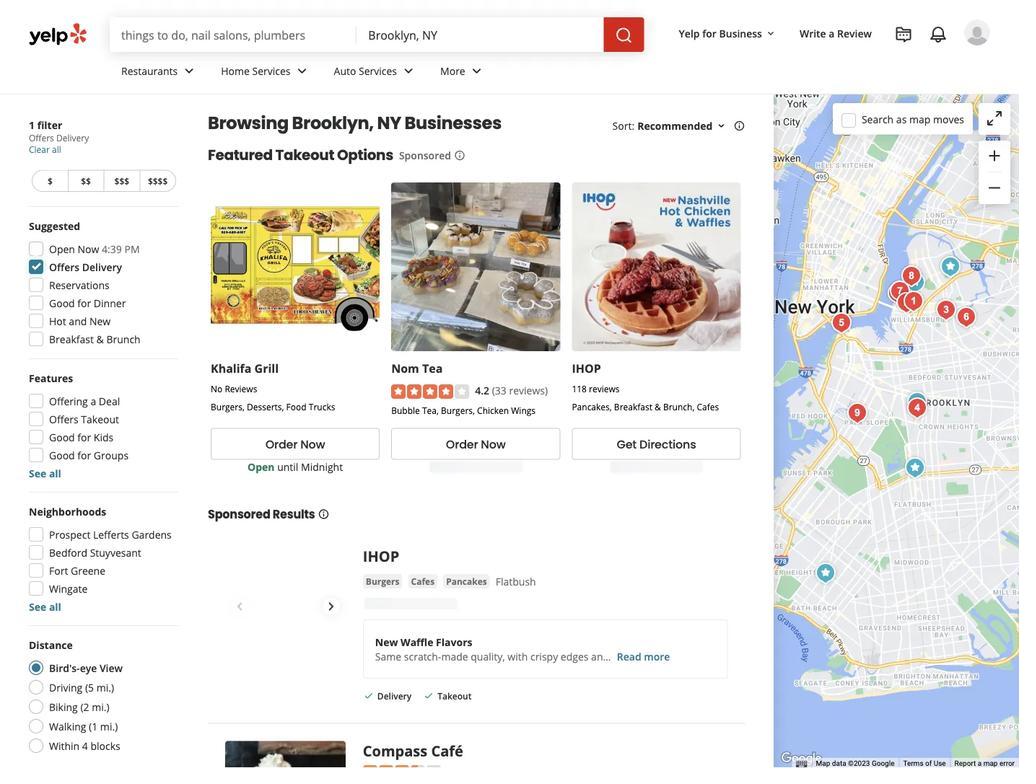 Task type: describe. For each thing, give the bounding box(es) containing it.
Find text field
[[121, 27, 345, 43]]

blocks
[[91, 739, 120, 753]]

khalifa grill no reviews burgers, desserts, food trucks
[[211, 364, 335, 416]]

options
[[337, 145, 393, 165]]

a for offering
[[91, 394, 96, 408]]

services for home services
[[252, 64, 291, 78]]

edges
[[561, 653, 589, 667]]

ihop 118 reviews pancakes, breakfast & brunch, cafes
[[578, 364, 725, 416]]

order now link for khalifa grill
[[211, 432, 383, 463]]

cafe mogador image
[[902, 262, 931, 291]]

order for khalifa grill
[[267, 440, 299, 456]]

$
[[48, 175, 53, 187]]

compass café link
[[363, 745, 463, 765]]

good for good for kids
[[49, 449, 75, 462]]

cafes button
[[408, 578, 437, 592]]

24 chevron down v2 image for restaurants
[[181, 62, 198, 80]]

delivery inside 1 filter offers delivery clear all
[[56, 132, 89, 144]]

get
[[625, 440, 645, 456]]

desserts,
[[247, 404, 284, 416]]

juliana's image
[[832, 309, 861, 338]]

review
[[837, 26, 872, 40]]

slideshow element
[[225, 550, 346, 670]]

pancakes button
[[443, 578, 490, 592]]

bubble tea, burgers, chicken wings
[[395, 408, 539, 420]]

khalifa grill image
[[906, 268, 935, 297]]

win son image
[[937, 296, 966, 325]]

wings
[[514, 408, 539, 420]]

offering a deal
[[49, 394, 120, 408]]

reviews
[[595, 387, 626, 399]]

auto
[[334, 64, 356, 78]]

4:39
[[102, 242, 122, 256]]

burgers button
[[363, 578, 402, 592]]

as
[[896, 112, 907, 126]]

all for features
[[49, 467, 61, 480]]

16 checkmark v2 image
[[423, 694, 435, 705]]

16 info v2 image
[[318, 512, 329, 524]]

breakfast inside ihop 118 reviews pancakes, breakfast & brunch, cafes
[[621, 404, 659, 416]]

scratch-
[[404, 653, 441, 667]]

mi.) for biking (2 mi.)
[[92, 700, 109, 714]]

all for neighborhoods
[[49, 600, 61, 614]]

map data ©2023 google
[[816, 760, 895, 768]]

see all for good for groups
[[29, 467, 61, 480]]

stuyvesant
[[90, 546, 141, 560]]

1 vertical spatial delivery
[[82, 260, 122, 274]]

takeout for featured
[[275, 145, 334, 165]]

nom
[[395, 364, 422, 380]]

burgers link
[[363, 578, 402, 592]]

yelp for business button
[[673, 20, 782, 46]]

flavors
[[436, 639, 472, 653]]

0 horizontal spatial and
[[69, 314, 87, 328]]

now for nom tea
[[486, 440, 511, 456]]

walking (1 mi.)
[[49, 720, 118, 734]]

$$$$ button
[[139, 170, 176, 192]]

map for moves
[[909, 112, 931, 126]]

$ button
[[32, 170, 68, 192]]

order now link for nom tea
[[395, 432, 567, 463]]

for for dinner
[[77, 296, 91, 310]]

nom tea
[[395, 364, 446, 380]]

map for error
[[983, 760, 998, 768]]

fort
[[49, 564, 68, 578]]

16 chevron down v2 image
[[765, 28, 777, 39]]

1 vertical spatial ihop image
[[225, 550, 346, 670]]

compass café image
[[941, 253, 970, 281]]

offers takeout
[[49, 412, 119, 426]]

business
[[719, 26, 762, 40]]

ny
[[377, 111, 401, 135]]

quality,
[[471, 653, 505, 667]]

food
[[286, 404, 306, 416]]

group containing features
[[25, 371, 179, 481]]

1 horizontal spatial and
[[591, 653, 609, 667]]

trucks
[[309, 404, 335, 416]]

prospect lefferts gardens
[[49, 528, 172, 542]]

groups
[[94, 449, 129, 462]]

biking
[[49, 700, 78, 714]]

greene
[[71, 564, 105, 578]]

terms
[[903, 760, 924, 768]]

$$ button
[[68, 170, 104, 192]]

open for open now 4:39 pm
[[49, 242, 75, 256]]

zoom out image
[[986, 179, 1003, 197]]

featured
[[208, 145, 273, 165]]

offers inside 1 filter offers delivery clear all
[[29, 132, 54, 144]]

report a map error link
[[955, 760, 1015, 768]]

for for business
[[702, 26, 717, 40]]

pancakes link
[[443, 578, 490, 592]]

burgers
[[366, 579, 400, 591]]

sort:
[[623, 119, 645, 132]]

peter luger image
[[897, 289, 926, 318]]

google
[[872, 760, 895, 768]]

1 vertical spatial new
[[375, 639, 398, 653]]

4
[[82, 739, 88, 753]]

bubble
[[395, 408, 423, 420]]

2 good from the top
[[49, 431, 75, 444]]

open now 4:39 pm
[[49, 242, 140, 256]]

google image
[[788, 750, 835, 769]]

yelp for business
[[679, 26, 762, 40]]

within 4 blocks
[[49, 739, 120, 753]]

wingate
[[49, 582, 88, 596]]

1 horizontal spatial burgers,
[[444, 408, 478, 420]]

sponsored for sponsored
[[399, 148, 451, 162]]

a for write
[[829, 26, 835, 40]]

neighborhoods
[[29, 505, 106, 519]]

cafes inside ihop 118 reviews pancakes, breakfast & brunch, cafes
[[703, 404, 725, 416]]

0 vertical spatial ihop link
[[578, 364, 607, 380]]

reviews)
[[512, 387, 551, 401]]

1
[[29, 118, 35, 132]]

24 chevron down v2 image for more
[[468, 62, 486, 80]]

driving
[[49, 681, 82, 695]]

dinner
[[94, 296, 126, 310]]

breakfast & brunch
[[49, 332, 140, 346]]

nom tea image
[[816, 559, 845, 588]]

ihop for ihop
[[363, 550, 399, 570]]

auto services link
[[322, 52, 429, 94]]

nom tea link
[[395, 364, 446, 380]]

ihop for ihop 118 reviews pancakes, breakfast & brunch, cafes
[[578, 364, 607, 380]]

cafes link
[[408, 578, 437, 592]]

kids
[[94, 431, 114, 444]]

0 horizontal spatial now
[[78, 242, 99, 256]]

tea
[[425, 364, 446, 380]]

next image
[[323, 602, 340, 619]]

16 chevron down v2 image
[[726, 120, 737, 132]]

khalifa grill link
[[211, 364, 279, 380]]

gardens
[[132, 528, 172, 542]]

1 horizontal spatial ihop image
[[906, 454, 935, 483]]

more
[[617, 653, 643, 667]]

©2023
[[848, 760, 870, 768]]

banhmigos image
[[908, 388, 937, 417]]

$$
[[81, 175, 91, 187]]

search image
[[615, 27, 633, 44]]

waffle
[[401, 639, 433, 653]]

with
[[508, 653, 528, 667]]

0 vertical spatial &
[[96, 332, 104, 346]]

driving (5 mi.)
[[49, 681, 114, 695]]

businesses
[[405, 111, 502, 135]]

tea,
[[425, 408, 442, 420]]

home services link
[[209, 52, 322, 94]]

services for auto services
[[359, 64, 397, 78]]

mateo r. image
[[964, 19, 990, 45]]

more link
[[429, 52, 497, 94]]



Task type: locate. For each thing, give the bounding box(es) containing it.
0 horizontal spatial cafes
[[411, 579, 435, 591]]

made
[[441, 653, 468, 667]]

now up midnight
[[302, 440, 327, 456]]

recommended
[[648, 119, 723, 132]]

offers for suggested
[[49, 260, 79, 274]]

0 vertical spatial ihop
[[578, 364, 607, 380]]

breakfast down hot and new
[[49, 332, 94, 346]]

0 vertical spatial delivery
[[56, 132, 89, 144]]

bird's-eye view
[[49, 661, 123, 675]]

24 chevron down v2 image right restaurants
[[181, 62, 198, 80]]

2 see all from the top
[[29, 600, 61, 614]]

open down 'suggested'
[[49, 242, 75, 256]]

2 horizontal spatial now
[[486, 440, 511, 456]]

for inside button
[[702, 26, 717, 40]]

0 vertical spatial and
[[69, 314, 87, 328]]

& left brunch
[[96, 332, 104, 346]]

reservations
[[49, 278, 110, 292]]

0 vertical spatial map
[[909, 112, 931, 126]]

burgers,
[[211, 404, 245, 416], [444, 408, 478, 420]]

use
[[934, 760, 946, 768]]

24 chevron down v2 image right more
[[468, 62, 486, 80]]

0 horizontal spatial breakfast
[[49, 332, 94, 346]]

see all up neighborhoods
[[29, 467, 61, 480]]

1 vertical spatial good
[[49, 431, 75, 444]]

1 horizontal spatial a
[[829, 26, 835, 40]]

delivery right 16 checkmark v2 icon
[[377, 694, 412, 706]]

for up hot and new
[[77, 296, 91, 310]]

3 24 chevron down v2 image from the left
[[468, 62, 486, 80]]

burgers, down the no
[[211, 404, 245, 416]]

all down good for groups
[[49, 467, 61, 480]]

1 vertical spatial cafes
[[411, 579, 435, 591]]

2 24 chevron down v2 image from the left
[[293, 62, 311, 80]]

1 horizontal spatial ihop link
[[578, 364, 607, 380]]

0 vertical spatial good
[[49, 296, 75, 310]]

and left fluffy
[[591, 653, 609, 667]]

2 see from the top
[[29, 600, 46, 614]]

none field up home
[[121, 27, 345, 43]]

order now up the open until midnight
[[267, 440, 327, 456]]

open left until
[[249, 464, 276, 477]]

insides.
[[639, 653, 674, 667]]

map left error
[[983, 760, 998, 768]]

option group containing distance
[[25, 638, 179, 758]]

previous image
[[231, 602, 248, 619]]

all inside 1 filter offers delivery clear all
[[52, 144, 61, 156]]

see all button for good for groups
[[29, 467, 61, 480]]

1 vertical spatial map
[[983, 760, 998, 768]]

4.2 star rating image
[[395, 388, 473, 402]]

expand map image
[[986, 110, 1003, 127]]

same
[[375, 653, 401, 667]]

get directions
[[625, 440, 704, 456]]

sponsored for sponsored results
[[208, 510, 270, 526]]

see for good for groups
[[29, 467, 46, 480]]

new up same at the bottom
[[375, 639, 398, 653]]

0 vertical spatial open
[[49, 242, 75, 256]]

1 order now from the left
[[267, 440, 327, 456]]

1 see from the top
[[29, 467, 46, 480]]

services
[[252, 64, 291, 78], [359, 64, 397, 78]]

1 vertical spatial sponsored
[[208, 510, 270, 526]]

0 horizontal spatial a
[[91, 394, 96, 408]]

now
[[78, 242, 99, 256], [302, 440, 327, 456], [486, 440, 511, 456]]

barboncino pizza & bar image
[[908, 394, 937, 423]]

1 vertical spatial offers
[[49, 260, 79, 274]]

ihop image
[[906, 454, 935, 483], [225, 550, 346, 670]]

café
[[431, 745, 463, 765]]

0 horizontal spatial ihop image
[[225, 550, 346, 670]]

brooklyn,
[[292, 111, 374, 135]]

crispy
[[530, 653, 558, 667]]

data
[[832, 760, 846, 768]]

&
[[96, 332, 104, 346], [661, 404, 667, 416]]

1 see all button from the top
[[29, 467, 61, 480]]

none field near
[[368, 27, 592, 43]]

0 vertical spatial a
[[829, 26, 835, 40]]

cafes right brunch, at bottom right
[[703, 404, 725, 416]]

0 vertical spatial ihop image
[[906, 454, 935, 483]]

good down 'offers takeout' at the bottom
[[49, 431, 75, 444]]

traif image
[[905, 287, 933, 316]]

for right the yelp
[[702, 26, 717, 40]]

features
[[29, 371, 73, 385]]

0 vertical spatial breakfast
[[49, 332, 94, 346]]

1 horizontal spatial cafes
[[703, 404, 725, 416]]

report
[[955, 760, 976, 768]]

see all button down wingate
[[29, 600, 61, 614]]

until
[[279, 464, 300, 477]]

map region
[[640, 0, 1019, 769]]

0 horizontal spatial open
[[49, 242, 75, 256]]

for for groups
[[77, 449, 91, 462]]

a right write
[[829, 26, 835, 40]]

2 vertical spatial mi.)
[[100, 720, 118, 734]]

0 horizontal spatial takeout
[[81, 412, 119, 426]]

option group
[[25, 638, 179, 758]]

1 vertical spatial breakfast
[[621, 404, 659, 416]]

of
[[925, 760, 932, 768]]

1 see all from the top
[[29, 467, 61, 480]]

pancakes
[[446, 579, 487, 591]]

now up offers delivery
[[78, 242, 99, 256]]

bedford
[[49, 546, 87, 560]]

2 order now link from the left
[[395, 432, 567, 463]]

and
[[69, 314, 87, 328], [591, 653, 609, 667]]

see all for wingate
[[29, 600, 61, 614]]

1 order now link from the left
[[211, 432, 383, 463]]

open for open until midnight
[[249, 464, 276, 477]]

0 horizontal spatial &
[[96, 332, 104, 346]]

ihop up 118
[[578, 364, 607, 380]]

burgers, right tea,
[[444, 408, 478, 420]]

for down good for kids
[[77, 449, 91, 462]]

takeout up kids
[[81, 412, 119, 426]]

2 horizontal spatial a
[[978, 760, 982, 768]]

1 horizontal spatial order now link
[[395, 432, 567, 463]]

$$$ button
[[104, 170, 139, 192]]

2 horizontal spatial 24 chevron down v2 image
[[468, 62, 486, 80]]

prospect
[[49, 528, 90, 542]]

0 horizontal spatial order now
[[267, 440, 327, 456]]

hot and new
[[49, 314, 111, 328]]

none field find
[[121, 27, 345, 43]]

order down bubble tea, burgers, chicken wings
[[451, 440, 483, 456]]

see up neighborhoods
[[29, 467, 46, 480]]

1 horizontal spatial now
[[302, 440, 327, 456]]

for
[[702, 26, 717, 40], [77, 296, 91, 310], [77, 431, 91, 444], [77, 449, 91, 462]]

business categories element
[[110, 52, 990, 94]]

0 horizontal spatial order
[[267, 440, 299, 456]]

browsing
[[208, 111, 289, 135]]

now for khalifa grill
[[302, 440, 327, 456]]

1 vertical spatial and
[[591, 653, 609, 667]]

118
[[578, 387, 593, 399]]

takeout right 16 checkmark v2 image
[[438, 694, 472, 706]]

3 good from the top
[[49, 449, 75, 462]]

1 vertical spatial ihop link
[[363, 550, 399, 570]]

0 vertical spatial mi.)
[[96, 681, 114, 695]]

0 vertical spatial all
[[52, 144, 61, 156]]

mi.)
[[96, 681, 114, 695], [92, 700, 109, 714], [100, 720, 118, 734]]

2 vertical spatial all
[[49, 600, 61, 614]]

1 vertical spatial &
[[661, 404, 667, 416]]

group
[[979, 141, 1010, 204], [25, 219, 179, 351], [25, 371, 179, 481], [25, 505, 179, 614]]

1 horizontal spatial open
[[249, 464, 276, 477]]

fluffy
[[612, 653, 636, 667]]

1 horizontal spatial map
[[983, 760, 998, 768]]

cafes inside button
[[411, 579, 435, 591]]

1 horizontal spatial order now
[[451, 440, 511, 456]]

0 horizontal spatial none field
[[121, 27, 345, 43]]

good for reservations
[[49, 296, 75, 310]]

map
[[816, 760, 830, 768]]

0 vertical spatial offers
[[29, 132, 54, 144]]

see all button for wingate
[[29, 600, 61, 614]]

and right hot
[[69, 314, 87, 328]]

4.2
[[478, 387, 493, 401]]

breakfast down reviews
[[621, 404, 659, 416]]

mi.) right (1
[[100, 720, 118, 734]]

breakfast
[[49, 332, 94, 346], [621, 404, 659, 416]]

(2
[[80, 700, 89, 714]]

0 vertical spatial cafes
[[703, 404, 725, 416]]

lefferts
[[93, 528, 129, 542]]

home services
[[221, 64, 291, 78]]

more
[[440, 64, 465, 78]]

1 vertical spatial mi.)
[[92, 700, 109, 714]]

services right home
[[252, 64, 291, 78]]

order now down bubble tea, burgers, chicken wings
[[451, 440, 511, 456]]

1 vertical spatial open
[[249, 464, 276, 477]]

0 vertical spatial see all
[[29, 467, 61, 480]]

24 chevron down v2 image for home services
[[293, 62, 311, 80]]

all right clear
[[52, 144, 61, 156]]

1 vertical spatial a
[[91, 394, 96, 408]]

takeout down the brooklyn,
[[275, 145, 334, 165]]

16 checkmark v2 image
[[363, 694, 374, 705]]

compass
[[363, 745, 427, 765]]

ihop link up 118
[[578, 364, 607, 380]]

0 horizontal spatial order now link
[[211, 432, 383, 463]]

1 none field from the left
[[121, 27, 345, 43]]

map right as
[[909, 112, 931, 126]]

a left deal
[[91, 394, 96, 408]]

new up breakfast & brunch
[[89, 314, 111, 328]]

0 horizontal spatial burgers,
[[211, 404, 245, 416]]

1 vertical spatial all
[[49, 467, 61, 480]]

group containing suggested
[[25, 219, 179, 351]]

offers down filter
[[29, 132, 54, 144]]

sponsored left 16 info v2 image
[[399, 148, 451, 162]]

mi.) right (5
[[96, 681, 114, 695]]

2 horizontal spatial takeout
[[438, 694, 472, 706]]

24 chevron down v2 image inside restaurants link
[[181, 62, 198, 80]]

0 vertical spatial see
[[29, 467, 46, 480]]

restaurants
[[121, 64, 178, 78]]

order now for nom tea
[[451, 440, 511, 456]]

delivery down open now 4:39 pm
[[82, 260, 122, 274]]

1 horizontal spatial services
[[359, 64, 397, 78]]

for for kids
[[77, 431, 91, 444]]

bedford stuyvesant
[[49, 546, 141, 560]]

all down wingate
[[49, 600, 61, 614]]

Near text field
[[368, 27, 592, 43]]

a right report
[[978, 760, 982, 768]]

chela park slope image
[[848, 399, 877, 428]]

see for wingate
[[29, 600, 46, 614]]

1 vertical spatial see all
[[29, 600, 61, 614]]

projects image
[[895, 26, 912, 43]]

ihop inside ihop 118 reviews pancakes, breakfast & brunch, cafes
[[578, 364, 607, 380]]

1 vertical spatial takeout
[[81, 412, 119, 426]]

none field up more link
[[368, 27, 592, 43]]

& left brunch, at bottom right
[[661, 404, 667, 416]]

restaurants link
[[110, 52, 209, 94]]

mi.) right (2
[[92, 700, 109, 714]]

good up hot
[[49, 296, 75, 310]]

1 24 chevron down v2 image from the left
[[181, 62, 198, 80]]

offers
[[29, 132, 54, 144], [49, 260, 79, 274], [49, 412, 78, 426]]

home
[[221, 64, 250, 78]]

a
[[829, 26, 835, 40], [91, 394, 96, 408], [978, 760, 982, 768]]

ihop up burgers
[[363, 550, 399, 570]]

good down good for kids
[[49, 449, 75, 462]]

1 services from the left
[[252, 64, 291, 78]]

1 horizontal spatial breakfast
[[621, 404, 659, 416]]

cafes right burgers
[[411, 579, 435, 591]]

for down 'offers takeout' at the bottom
[[77, 431, 91, 444]]

0 horizontal spatial 24 chevron down v2 image
[[181, 62, 198, 80]]

antidote image
[[891, 277, 920, 306]]

a inside the write a review link
[[829, 26, 835, 40]]

search
[[862, 112, 894, 126]]

0 vertical spatial new
[[89, 314, 111, 328]]

moves
[[933, 112, 964, 126]]

1 horizontal spatial none field
[[368, 27, 592, 43]]

order now
[[267, 440, 327, 456], [451, 440, 511, 456]]

open
[[49, 242, 75, 256], [249, 464, 276, 477]]

order now for khalifa grill
[[267, 440, 327, 456]]

1 vertical spatial see all button
[[29, 600, 61, 614]]

1 horizontal spatial &
[[661, 404, 667, 416]]

offers up reservations
[[49, 260, 79, 274]]

browsing brooklyn, ny businesses
[[208, 111, 502, 135]]

featured takeout options
[[208, 145, 393, 165]]

roberta's image
[[957, 303, 986, 332]]

0 horizontal spatial new
[[89, 314, 111, 328]]

24 chevron down v2 image
[[181, 62, 198, 80], [293, 62, 311, 80], [468, 62, 486, 80]]

keyboard shortcuts image
[[796, 761, 807, 768]]

zoom in image
[[986, 147, 1003, 165]]

report a map error
[[955, 760, 1015, 768]]

0 horizontal spatial services
[[252, 64, 291, 78]]

terms of use link
[[903, 760, 946, 768]]

2 none field from the left
[[368, 27, 592, 43]]

takeout for offers
[[81, 412, 119, 426]]

0 horizontal spatial ihop
[[363, 550, 399, 570]]

recommended button
[[648, 119, 737, 132]]

chicken
[[480, 408, 512, 420]]

0 horizontal spatial ihop link
[[363, 550, 399, 570]]

order up until
[[267, 440, 299, 456]]

None search field
[[110, 17, 647, 52]]

order now link up the open until midnight
[[211, 432, 383, 463]]

1 good from the top
[[49, 296, 75, 310]]

sponsored
[[399, 148, 451, 162], [208, 510, 270, 526]]

mi.) for driving (5 mi.)
[[96, 681, 114, 695]]

services inside 'link'
[[359, 64, 397, 78]]

1 vertical spatial ihop
[[363, 550, 399, 570]]

see up distance
[[29, 600, 46, 614]]

group containing neighborhoods
[[25, 505, 179, 614]]

mi.) for walking (1 mi.)
[[100, 720, 118, 734]]

1 vertical spatial see
[[29, 600, 46, 614]]

24 chevron down v2 image
[[400, 62, 417, 80]]

fort greene
[[49, 564, 105, 578]]

1 horizontal spatial sponsored
[[399, 148, 451, 162]]

a for report
[[978, 760, 982, 768]]

reviews
[[225, 387, 257, 399]]

see all down wingate
[[29, 600, 61, 614]]

1 horizontal spatial 24 chevron down v2 image
[[293, 62, 311, 80]]

0 vertical spatial sponsored
[[399, 148, 451, 162]]

2 vertical spatial good
[[49, 449, 75, 462]]

None field
[[121, 27, 345, 43], [368, 27, 592, 43]]

directions
[[648, 440, 704, 456]]

good
[[49, 296, 75, 310], [49, 431, 75, 444], [49, 449, 75, 462]]

16 info v2 image
[[454, 150, 466, 161]]

2 vertical spatial takeout
[[438, 694, 472, 706]]

burgers, inside khalifa grill no reviews burgers, desserts, food trucks
[[211, 404, 245, 416]]

1 horizontal spatial takeout
[[275, 145, 334, 165]]

search as map moves
[[862, 112, 964, 126]]

1 horizontal spatial order
[[451, 440, 483, 456]]

notifications image
[[930, 26, 947, 43]]

2 vertical spatial offers
[[49, 412, 78, 426]]

2 vertical spatial delivery
[[377, 694, 412, 706]]

order for nom tea
[[451, 440, 483, 456]]

user actions element
[[667, 18, 1010, 107]]

offers down offering
[[49, 412, 78, 426]]

distance
[[29, 638, 73, 652]]

order now link down bubble tea, burgers, chicken wings
[[395, 432, 567, 463]]

compass café
[[363, 745, 463, 765]]

misi image
[[889, 279, 918, 308]]

good for dinner
[[49, 296, 126, 310]]

auto services
[[334, 64, 397, 78]]

2 services from the left
[[359, 64, 397, 78]]

24 chevron down v2 image left auto
[[293, 62, 311, 80]]

read more
[[590, 653, 643, 667]]

sponsored results
[[208, 510, 315, 526]]

2 order from the left
[[451, 440, 483, 456]]

24 chevron down v2 image inside home services link
[[293, 62, 311, 80]]

sponsored left results
[[208, 510, 270, 526]]

2 see all button from the top
[[29, 600, 61, 614]]

services left 24 chevron down v2 icon
[[359, 64, 397, 78]]

walking
[[49, 720, 86, 734]]

now down chicken
[[486, 440, 511, 456]]

2 order now from the left
[[451, 440, 511, 456]]

0 vertical spatial see all button
[[29, 467, 61, 480]]

terms of use
[[903, 760, 946, 768]]

ihop link up burgers
[[363, 550, 399, 570]]

2 vertical spatial a
[[978, 760, 982, 768]]

24 chevron down v2 image inside more link
[[468, 62, 486, 80]]

0 horizontal spatial sponsored
[[208, 510, 270, 526]]

biking (2 mi.)
[[49, 700, 109, 714]]

0 vertical spatial takeout
[[275, 145, 334, 165]]

brunch
[[106, 332, 140, 346]]

offers for features
[[49, 412, 78, 426]]

pancakes,
[[578, 404, 618, 416]]

0 horizontal spatial map
[[909, 112, 931, 126]]

delivery down filter
[[56, 132, 89, 144]]

1 order from the left
[[267, 440, 299, 456]]

1 horizontal spatial new
[[375, 639, 398, 653]]

1 horizontal spatial ihop
[[578, 364, 607, 380]]

& inside ihop 118 reviews pancakes, breakfast & brunch, cafes
[[661, 404, 667, 416]]

see all button up neighborhoods
[[29, 467, 61, 480]]



Task type: vqa. For each thing, say whether or not it's contained in the screenshot.
$ button
yes



